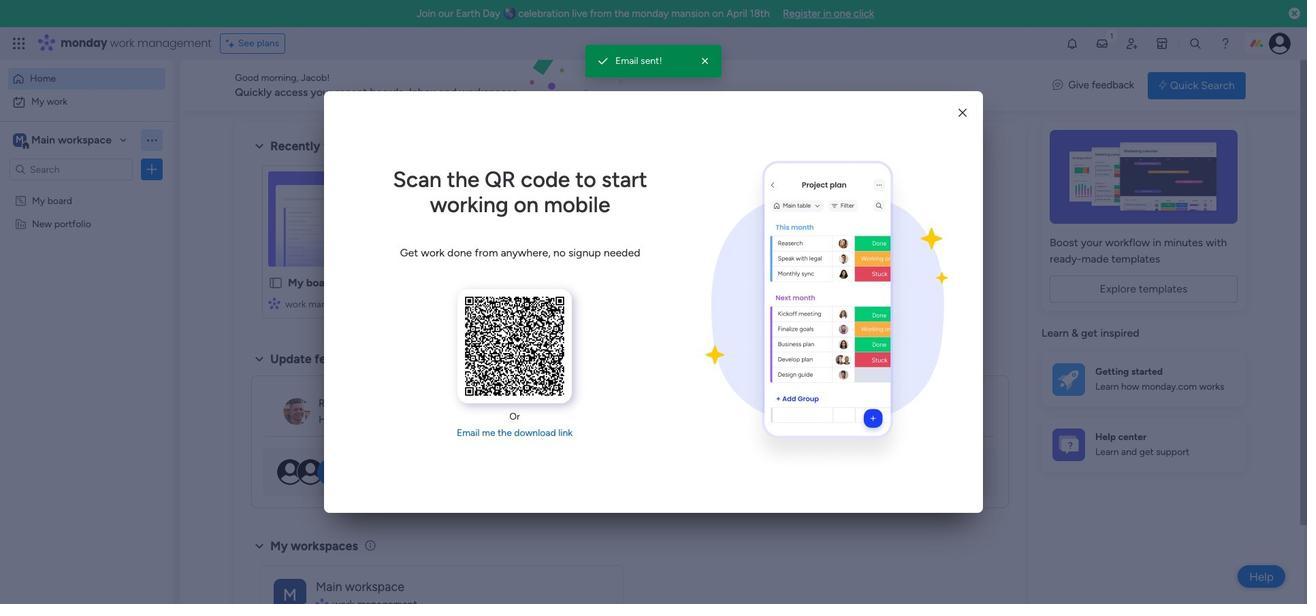 Task type: describe. For each thing, give the bounding box(es) containing it.
Search in workspace field
[[29, 162, 114, 177]]

see plans image
[[226, 36, 238, 51]]

1 component image from the left
[[268, 297, 281, 310]]

update feed image
[[1096, 37, 1109, 50]]

roy mann image
[[283, 398, 311, 426]]

search everything image
[[1189, 37, 1203, 50]]

templates image image
[[1054, 130, 1234, 224]]

1 horizontal spatial workspace image
[[274, 579, 306, 605]]

quick search results list box
[[251, 155, 1009, 335]]

close image
[[959, 108, 967, 118]]

2 vertical spatial option
[[0, 188, 174, 191]]

1 vertical spatial option
[[8, 91, 166, 113]]

getting started element
[[1042, 352, 1246, 407]]

help image
[[1219, 37, 1233, 50]]

help center element
[[1042, 418, 1246, 472]]

1 image
[[1106, 28, 1118, 43]]



Task type: vqa. For each thing, say whether or not it's contained in the screenshot.
the Workspace icon to the top
yes



Task type: locate. For each thing, give the bounding box(es) containing it.
close update feed (inbox) image
[[251, 351, 268, 368]]

0 vertical spatial option
[[8, 68, 166, 90]]

alert
[[586, 45, 722, 78]]

option
[[8, 68, 166, 90], [8, 91, 166, 113], [0, 188, 174, 191]]

0 horizontal spatial workspace image
[[13, 133, 27, 148]]

workspace selection element
[[13, 132, 114, 150]]

0 horizontal spatial public board image
[[268, 276, 283, 291]]

notifications image
[[1066, 37, 1080, 50]]

monday marketplace image
[[1156, 37, 1169, 50]]

workspace image
[[13, 133, 27, 148], [274, 579, 306, 605]]

close my workspaces image
[[251, 539, 268, 555]]

component image
[[268, 297, 281, 310], [456, 297, 468, 310]]

jacob simon image
[[1270, 33, 1291, 54]]

0 vertical spatial workspace image
[[13, 133, 27, 148]]

2 public board image from the left
[[456, 276, 471, 291]]

select product image
[[12, 37, 26, 50]]

2 component image from the left
[[456, 297, 468, 310]]

1 horizontal spatial component image
[[456, 297, 468, 310]]

close recently visited image
[[251, 138, 268, 155]]

0 horizontal spatial component image
[[268, 297, 281, 310]]

close image
[[699, 54, 712, 68]]

v2 user feedback image
[[1053, 78, 1063, 93]]

public board image for first component icon from right
[[456, 276, 471, 291]]

1 vertical spatial workspace image
[[274, 579, 306, 605]]

1 horizontal spatial public board image
[[456, 276, 471, 291]]

list box
[[0, 186, 174, 419]]

invite members image
[[1126, 37, 1139, 50]]

public board image
[[268, 276, 283, 291], [456, 276, 471, 291]]

v2 bolt switch image
[[1159, 78, 1167, 93]]

public board image for 2nd component icon from right
[[268, 276, 283, 291]]

1 public board image from the left
[[268, 276, 283, 291]]



